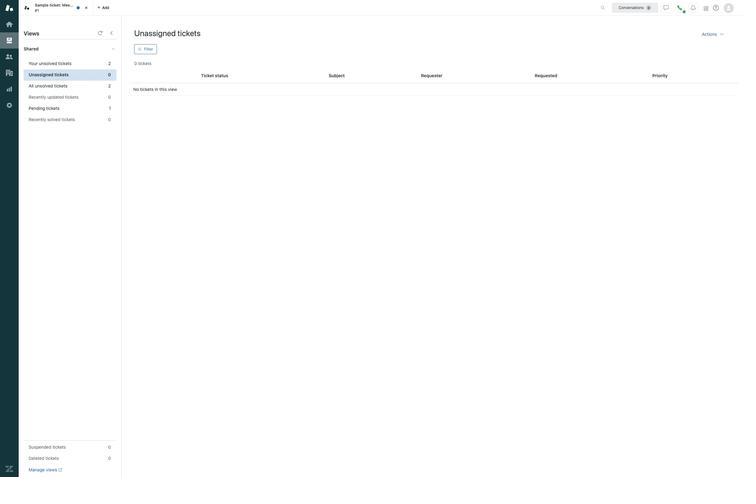 Task type: vqa. For each thing, say whether or not it's contained in the screenshot.
(opens in a new tab) icon
yes



Task type: locate. For each thing, give the bounding box(es) containing it.
recently updated tickets
[[29, 94, 79, 100]]

0 vertical spatial 2
[[108, 61, 111, 66]]

ticket:
[[50, 3, 61, 8]]

requester
[[421, 73, 443, 78]]

actions
[[702, 31, 718, 37]]

your
[[29, 61, 38, 66]]

tab containing sample ticket: meet the ticket
[[19, 0, 94, 16]]

tabs tab list
[[19, 0, 595, 16]]

no
[[133, 87, 139, 92]]

2
[[108, 61, 111, 66], [108, 83, 111, 89]]

0 vertical spatial unsolved
[[39, 61, 57, 66]]

0
[[134, 61, 137, 66], [108, 72, 111, 77], [108, 94, 111, 100], [108, 117, 111, 122], [108, 445, 111, 450], [108, 456, 111, 461]]

actions button
[[697, 28, 730, 41]]

manage views
[[29, 468, 57, 473]]

unassigned up filter
[[134, 28, 176, 38]]

button displays agent's chat status as invisible. image
[[664, 5, 669, 10]]

pending
[[29, 106, 45, 111]]

all
[[29, 83, 34, 89]]

sample
[[35, 3, 49, 8]]

suspended tickets
[[29, 445, 66, 450]]

tickets
[[178, 28, 201, 38], [58, 61, 72, 66], [138, 61, 152, 66], [55, 72, 69, 77], [54, 83, 68, 89], [140, 87, 154, 92], [65, 94, 79, 100], [46, 106, 60, 111], [62, 117, 75, 122], [53, 445, 66, 450], [46, 456, 59, 461]]

shared heading
[[19, 40, 122, 58]]

pending tickets
[[29, 106, 60, 111]]

0 vertical spatial recently
[[29, 94, 46, 100]]

tab
[[19, 0, 94, 16]]

shared
[[24, 46, 39, 51]]

subject
[[329, 73, 345, 78]]

reporting image
[[5, 85, 13, 93]]

views
[[46, 468, 57, 473]]

1 recently from the top
[[29, 94, 46, 100]]

views
[[24, 30, 39, 37]]

customers image
[[5, 53, 13, 61]]

1 vertical spatial recently
[[29, 117, 46, 122]]

recently up 'pending'
[[29, 94, 46, 100]]

unassigned tickets
[[134, 28, 201, 38], [29, 72, 69, 77]]

manage
[[29, 468, 45, 473]]

1 vertical spatial unsolved
[[35, 83, 53, 89]]

unsolved
[[39, 61, 57, 66], [35, 83, 53, 89]]

0 tickets
[[134, 61, 152, 66]]

unsolved for all
[[35, 83, 53, 89]]

2 2 from the top
[[108, 83, 111, 89]]

0 for unassigned tickets
[[108, 72, 111, 77]]

get started image
[[5, 20, 13, 28]]

0 horizontal spatial unassigned tickets
[[29, 72, 69, 77]]

0 vertical spatial unassigned
[[134, 28, 176, 38]]

your unsolved tickets
[[29, 61, 72, 66]]

requested
[[535, 73, 558, 78]]

collapse views pane image
[[109, 31, 114, 36]]

unassigned up all unsolved tickets
[[29, 72, 53, 77]]

suspended
[[29, 445, 51, 450]]

0 for suspended tickets
[[108, 445, 111, 450]]

deleted tickets
[[29, 456, 59, 461]]

this
[[160, 87, 167, 92]]

unassigned tickets up filter
[[134, 28, 201, 38]]

0 for recently updated tickets
[[108, 94, 111, 100]]

main element
[[0, 0, 19, 478]]

get help image
[[714, 5, 719, 11]]

status
[[215, 73, 228, 78]]

1 vertical spatial 2
[[108, 83, 111, 89]]

updated
[[47, 94, 64, 100]]

add
[[102, 5, 109, 10]]

zendesk products image
[[704, 6, 709, 10]]

recently
[[29, 94, 46, 100], [29, 117, 46, 122]]

unassigned tickets up all unsolved tickets
[[29, 72, 69, 77]]

recently down 'pending'
[[29, 117, 46, 122]]

priority
[[653, 73, 668, 78]]

close image
[[83, 5, 89, 11]]

unassigned
[[134, 28, 176, 38], [29, 72, 53, 77]]

1
[[109, 106, 111, 111]]

2 for your unsolved tickets
[[108, 61, 111, 66]]

sample ticket: meet the ticket #1
[[35, 3, 90, 13]]

2 up 1
[[108, 83, 111, 89]]

0 for recently solved tickets
[[108, 117, 111, 122]]

2 down collapse views pane image
[[108, 61, 111, 66]]

0 horizontal spatial unassigned
[[29, 72, 53, 77]]

zendesk image
[[5, 465, 13, 473]]

unsolved right the all
[[35, 83, 53, 89]]

unsolved right your
[[39, 61, 57, 66]]

1 horizontal spatial unassigned tickets
[[134, 28, 201, 38]]

unsolved for your
[[39, 61, 57, 66]]

conversations button
[[612, 3, 659, 13]]

1 2 from the top
[[108, 61, 111, 66]]

recently solved tickets
[[29, 117, 75, 122]]

2 recently from the top
[[29, 117, 46, 122]]



Task type: describe. For each thing, give the bounding box(es) containing it.
meet
[[62, 3, 71, 8]]

add button
[[94, 0, 113, 15]]

1 vertical spatial unassigned
[[29, 72, 53, 77]]

in
[[155, 87, 158, 92]]

(opens in a new tab) image
[[57, 469, 62, 472]]

zendesk support image
[[5, 4, 13, 12]]

filter button
[[134, 44, 157, 54]]

the
[[72, 3, 78, 8]]

ticket
[[79, 3, 90, 8]]

filter
[[144, 47, 153, 51]]

views image
[[5, 36, 13, 45]]

recently for recently updated tickets
[[29, 94, 46, 100]]

deleted
[[29, 456, 44, 461]]

all unsolved tickets
[[29, 83, 68, 89]]

view
[[168, 87, 177, 92]]

1 horizontal spatial unassigned
[[134, 28, 176, 38]]

recently for recently solved tickets
[[29, 117, 46, 122]]

organizations image
[[5, 69, 13, 77]]

manage views link
[[29, 468, 62, 473]]

ticket status
[[201, 73, 228, 78]]

conversations
[[619, 5, 644, 10]]

1 vertical spatial unassigned tickets
[[29, 72, 69, 77]]

ticket
[[201, 73, 214, 78]]

2 for all unsolved tickets
[[108, 83, 111, 89]]

refresh views pane image
[[98, 31, 103, 36]]

admin image
[[5, 101, 13, 109]]

no tickets in this view
[[133, 87, 177, 92]]

notifications image
[[691, 5, 696, 10]]

solved
[[47, 117, 60, 122]]

0 vertical spatial unassigned tickets
[[134, 28, 201, 38]]

shared button
[[19, 40, 105, 58]]

0 for deleted tickets
[[108, 456, 111, 461]]

#1
[[35, 8, 39, 13]]



